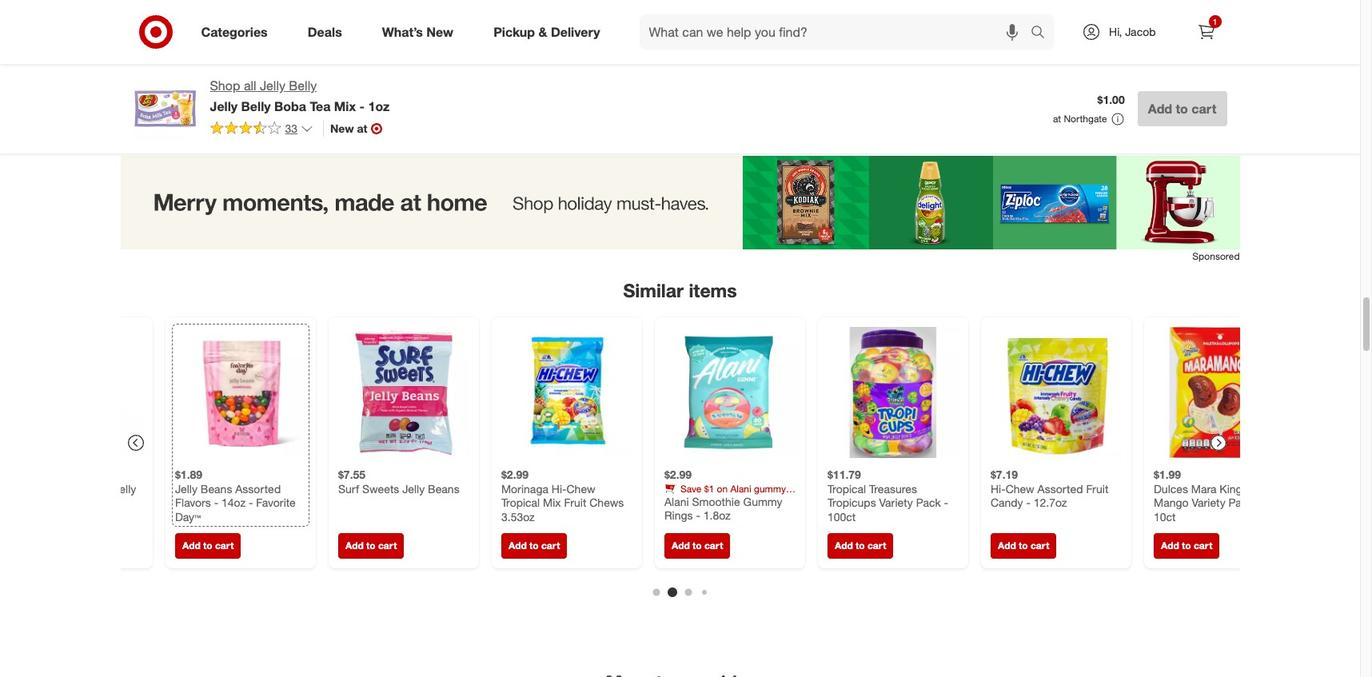 Task type: vqa. For each thing, say whether or not it's contained in the screenshot.
Sign
no



Task type: describe. For each thing, give the bounding box(es) containing it.
add to cart for jelly beans assorted flavors - 14oz - favorite day™
[[182, 540, 233, 552]]

to for jelly beans assorted flavors - 14oz - favorite day™
[[203, 540, 212, 552]]

deals link
[[294, 14, 362, 50]]

morinaga
[[501, 482, 548, 496]]

alani inside "alani smoothie gummy rings - 1.8oz"
[[664, 495, 689, 509]]

day™
[[175, 510, 200, 524]]

$1.89
[[175, 468, 202, 482]]

jelly right flavor
[[113, 482, 136, 496]]

add to cart for hi-chew assorted fruit candy - 12.7oz
[[998, 540, 1049, 552]]

cart for alani smoothie gummy rings - 1.8oz
[[704, 540, 723, 552]]

1oz
[[368, 98, 390, 114]]

similar items
[[623, 279, 737, 301]]

jelly down "shop"
[[210, 98, 238, 114]]

hi,
[[1109, 25, 1122, 38]]

add to cart button for alani smoothie gummy rings - 1.8oz
[[664, 534, 730, 559]]

treasures
[[869, 482, 917, 496]]

add to cart right $1.00
[[1148, 101, 1217, 117]]

hi, jacob
[[1109, 25, 1156, 38]]

hi- inside $7.19 hi-chew assorted fruit candy - 12.7oz
[[991, 482, 1006, 496]]

alani inside save $1 on alani gummy candy
[[730, 483, 751, 495]]

shop all jelly belly jelly belly boba tea mix - 1oz
[[210, 78, 390, 114]]

tropical treasures tropicups variety pack - 100ct image
[[827, 327, 959, 459]]

$1.89 jelly beans assorted flavors - 14oz - favorite day™
[[175, 468, 295, 524]]

tea
[[310, 98, 331, 114]]

surf
[[338, 482, 359, 496]]

- right 14oz
[[248, 496, 253, 510]]

variety inside the $1.99 dulces mara king size mango variety pack - 10ct
[[1192, 496, 1225, 510]]

gummy
[[743, 495, 782, 509]]

100ct
[[827, 510, 856, 524]]

- inside jelly belly 49 flavor jelly beans - 2lbs
[[46, 496, 51, 510]]

add for surf sweets jelly beans
[[345, 540, 363, 552]]

beans inside jelly belly 49 flavor jelly beans - 2lbs
[[12, 496, 43, 510]]

fruit inside $2.99 morinaga hi-chew tropical mix fruit chews 3.53oz
[[564, 496, 586, 510]]

boba
[[274, 98, 306, 114]]

chew inside $2.99 morinaga hi-chew tropical mix fruit chews 3.53oz
[[566, 482, 595, 496]]

delivery
[[551, 24, 600, 40]]

save $1 on alani gummy candy
[[664, 483, 786, 507]]

cart for tropical treasures tropicups variety pack - 100ct
[[867, 540, 886, 552]]

$1.00
[[1098, 93, 1125, 107]]

to for hi-chew assorted fruit candy - 12.7oz
[[1019, 540, 1028, 552]]

to for dulces mara king size mango variety pack - 10ct
[[1182, 540, 1191, 552]]

to for alani smoothie gummy rings - 1.8oz
[[692, 540, 702, 552]]

on
[[717, 483, 728, 495]]

- inside "alani smoothie gummy rings - 1.8oz"
[[696, 509, 700, 523]]

pack inside the $1.99 dulces mara king size mango variety pack - 10ct
[[1229, 496, 1253, 510]]

what's new link
[[369, 14, 474, 50]]

add for jelly beans assorted flavors - 14oz - favorite day™
[[182, 540, 200, 552]]

add to cart for surf sweets jelly beans
[[345, 540, 397, 552]]

cart for morinaga hi-chew tropical mix fruit chews 3.53oz
[[541, 540, 560, 552]]

to for morinaga hi-chew tropical mix fruit chews 3.53oz
[[529, 540, 538, 552]]

dulces mara king size mango variety pack - 10ct image
[[1154, 327, 1285, 459]]

$11.79
[[827, 468, 861, 482]]

tropicups
[[827, 496, 876, 510]]

favorite
[[256, 496, 295, 510]]

jacob
[[1126, 25, 1156, 38]]

$7.19
[[991, 468, 1018, 482]]

new at
[[330, 121, 368, 135]]

similar
[[623, 279, 684, 301]]

to for surf sweets jelly beans
[[366, 540, 375, 552]]

12.7oz
[[1034, 496, 1067, 510]]

hi-chew assorted fruit candy - 12.7oz image
[[991, 327, 1122, 459]]

&
[[539, 24, 547, 40]]

items
[[689, 279, 737, 301]]

add to cart button for jelly beans assorted flavors - 14oz - favorite day™
[[175, 534, 241, 559]]

$1.99 dulces mara king size mango variety pack - 10ct
[[1154, 468, 1266, 524]]

10ct
[[1154, 510, 1176, 524]]

cart for dulces mara king size mango variety pack - 10ct
[[1194, 540, 1212, 552]]

shop
[[210, 78, 240, 94]]

$11.79 tropical treasures tropicups variety pack - 100ct
[[827, 468, 948, 524]]

fruit inside $7.19 hi-chew assorted fruit candy - 12.7oz
[[1086, 482, 1108, 496]]

0 horizontal spatial at
[[357, 121, 368, 135]]

to right $1.00
[[1176, 101, 1188, 117]]

add to cart button for hi-chew assorted fruit candy - 12.7oz
[[991, 534, 1056, 559]]

add to cart button right $1.00
[[1138, 91, 1227, 126]]

add to cart button for surf sweets jelly beans
[[338, 534, 404, 559]]

king
[[1220, 482, 1242, 496]]

add for dulces mara king size mango variety pack - 10ct
[[1161, 540, 1179, 552]]

cart for hi-chew assorted fruit candy - 12.7oz
[[1031, 540, 1049, 552]]

$2.99 morinaga hi-chew tropical mix fruit chews 3.53oz
[[501, 468, 624, 524]]

all
[[244, 78, 256, 94]]

33
[[285, 121, 298, 135]]

jelly right all
[[260, 78, 285, 94]]

beans inside $7.55 surf sweets jelly beans
[[428, 482, 459, 496]]

$2.99 for $2.99
[[664, 468, 692, 482]]

candy
[[664, 495, 690, 507]]

mix inside $2.99 morinaga hi-chew tropical mix fruit chews 3.53oz
[[543, 496, 561, 510]]

pickup & delivery link
[[480, 14, 620, 50]]

variety inside $11.79 tropical treasures tropicups variety pack - 100ct
[[879, 496, 913, 510]]

add to cart for alani smoothie gummy rings - 1.8oz
[[671, 540, 723, 552]]

2lbs
[[54, 496, 75, 510]]

cart for jelly beans assorted flavors - 14oz - favorite day™
[[215, 540, 233, 552]]

- inside the $1.99 dulces mara king size mango variety pack - 10ct
[[1256, 496, 1261, 510]]

ask
[[211, 30, 234, 46]]

3.53oz
[[501, 510, 535, 524]]



Task type: locate. For each thing, give the bounding box(es) containing it.
1 hi- from the left
[[551, 482, 566, 496]]

chew inside $7.19 hi-chew assorted fruit candy - 12.7oz
[[1006, 482, 1034, 496]]

add down the candy
[[998, 540, 1016, 552]]

jelly down '$1.89'
[[175, 482, 197, 496]]

at
[[1053, 113, 1062, 125], [357, 121, 368, 135]]

tropical
[[827, 482, 866, 496], [501, 496, 540, 510]]

assorted for 12.7oz
[[1037, 482, 1083, 496]]

at down "shop all jelly belly jelly belly boba tea mix - 1oz" on the left of the page
[[357, 121, 368, 135]]

hi- down $7.19
[[991, 482, 1006, 496]]

$1.99
[[1154, 468, 1181, 482]]

2 $2.99 from the left
[[664, 468, 692, 482]]

variety
[[879, 496, 913, 510], [1192, 496, 1225, 510]]

morinaga hi-chew tropical mix fruit chews 3.53oz image
[[501, 327, 632, 459]]

- left 1oz
[[360, 98, 365, 114]]

$2.99
[[501, 468, 528, 482], [664, 468, 692, 482]]

mango
[[1154, 496, 1189, 510]]

variety down mara
[[1192, 496, 1225, 510]]

add to cart button down rings
[[664, 534, 730, 559]]

fruit left chews
[[564, 496, 586, 510]]

- left 1.8oz
[[696, 509, 700, 523]]

rings
[[664, 509, 693, 523]]

question
[[248, 30, 301, 46]]

chew up chews
[[566, 482, 595, 496]]

sweets
[[362, 482, 399, 496]]

add to cart down rings
[[671, 540, 723, 552]]

$2.99 for $2.99 morinaga hi-chew tropical mix fruit chews 3.53oz
[[501, 468, 528, 482]]

to down the 100ct
[[856, 540, 865, 552]]

0 horizontal spatial pack
[[916, 496, 941, 510]]

cart down the $1.99 dulces mara king size mango variety pack - 10ct
[[1194, 540, 1212, 552]]

0 horizontal spatial alani
[[664, 495, 689, 509]]

add for morinaga hi-chew tropical mix fruit chews 3.53oz
[[508, 540, 527, 552]]

- inside "shop all jelly belly jelly belly boba tea mix - 1oz"
[[360, 98, 365, 114]]

chew
[[566, 482, 595, 496], [1006, 482, 1034, 496]]

- left 14oz
[[214, 496, 218, 510]]

assorted inside $7.19 hi-chew assorted fruit candy - 12.7oz
[[1037, 482, 1083, 496]]

0 horizontal spatial $2.99
[[501, 468, 528, 482]]

search
[[1024, 25, 1062, 41]]

assorted
[[235, 482, 281, 496], [1037, 482, 1083, 496]]

jelly belly 49 flavor jelly beans - 2lbs link
[[12, 327, 143, 510]]

smoothie
[[692, 495, 740, 509]]

add to cart button down 3.53oz
[[501, 534, 567, 559]]

add to cart button for tropical treasures tropicups variety pack - 100ct
[[827, 534, 893, 559]]

1 horizontal spatial beans
[[200, 482, 232, 496]]

save
[[680, 483, 701, 495]]

cart down 1 link
[[1192, 101, 1217, 117]]

to down rings
[[692, 540, 702, 552]]

similar items region
[[0, 156, 1295, 677]]

categories
[[201, 24, 268, 40]]

flavor
[[80, 482, 110, 496]]

$7.55 surf sweets jelly beans
[[338, 468, 459, 496]]

1 horizontal spatial hi-
[[991, 482, 1006, 496]]

add down 10ct
[[1161, 540, 1179, 552]]

add for tropical treasures tropicups variety pack - 100ct
[[835, 540, 853, 552]]

0 horizontal spatial variety
[[879, 496, 913, 510]]

0 horizontal spatial assorted
[[235, 482, 281, 496]]

pack down king
[[1229, 496, 1253, 510]]

mix up new at
[[334, 98, 356, 114]]

add for alani smoothie gummy rings - 1.8oz
[[671, 540, 690, 552]]

1 horizontal spatial pack
[[1229, 496, 1253, 510]]

tropical inside $2.99 morinaga hi-chew tropical mix fruit chews 3.53oz
[[501, 496, 540, 510]]

mara
[[1191, 482, 1217, 496]]

add to cart for tropical treasures tropicups variety pack - 100ct
[[835, 540, 886, 552]]

search button
[[1024, 14, 1062, 53]]

0 horizontal spatial tropical
[[501, 496, 540, 510]]

fruit
[[1086, 482, 1108, 496], [564, 496, 586, 510]]

size
[[1245, 482, 1266, 496]]

1
[[1213, 17, 1218, 26]]

2 chew from the left
[[1006, 482, 1034, 496]]

add to cart button down 10ct
[[1154, 534, 1220, 559]]

to down the candy
[[1019, 540, 1028, 552]]

northgate
[[1064, 113, 1108, 125]]

alani up rings
[[664, 495, 689, 509]]

image of jelly belly boba tea mix - 1oz image
[[133, 77, 197, 141]]

$2.99 up morinaga
[[501, 468, 528, 482]]

alani
[[730, 483, 751, 495], [664, 495, 689, 509]]

belly inside jelly belly 49 flavor jelly beans - 2lbs
[[37, 482, 61, 496]]

1.8oz
[[703, 509, 730, 523]]

mix inside "shop all jelly belly jelly belly boba tea mix - 1oz"
[[334, 98, 356, 114]]

beans right the sweets
[[428, 482, 459, 496]]

- inside $11.79 tropical treasures tropicups variety pack - 100ct
[[944, 496, 948, 510]]

0 horizontal spatial fruit
[[564, 496, 586, 510]]

cart
[[1192, 101, 1217, 117], [215, 540, 233, 552], [378, 540, 397, 552], [541, 540, 560, 552], [704, 540, 723, 552], [867, 540, 886, 552], [1031, 540, 1049, 552], [1194, 540, 1212, 552]]

$2.99 inside $2.99 morinaga hi-chew tropical mix fruit chews 3.53oz
[[501, 468, 528, 482]]

add to cart down the sweets
[[345, 540, 397, 552]]

to down flavors
[[203, 540, 212, 552]]

tropical down $11.79
[[827, 482, 866, 496]]

cart down 14oz
[[215, 540, 233, 552]]

1 horizontal spatial variety
[[1192, 496, 1225, 510]]

deals
[[308, 24, 342, 40]]

add right $1.00
[[1148, 101, 1173, 117]]

add to cart for dulces mara king size mango variety pack - 10ct
[[1161, 540, 1212, 552]]

1 assorted from the left
[[235, 482, 281, 496]]

hi- right morinaga
[[551, 482, 566, 496]]

pickup
[[494, 24, 535, 40]]

cart down tropicups
[[867, 540, 886, 552]]

beans left 2lbs
[[12, 496, 43, 510]]

0 vertical spatial fruit
[[1086, 482, 1108, 496]]

add to cart button down the sweets
[[338, 534, 404, 559]]

1 chew from the left
[[566, 482, 595, 496]]

add to cart button down day™
[[175, 534, 241, 559]]

beans up 14oz
[[200, 482, 232, 496]]

1 $2.99 from the left
[[501, 468, 528, 482]]

1 horizontal spatial assorted
[[1037, 482, 1083, 496]]

1 horizontal spatial at
[[1053, 113, 1062, 125]]

cart down the sweets
[[378, 540, 397, 552]]

1 vertical spatial tropical
[[501, 496, 540, 510]]

jelly inside $1.89 jelly beans assorted flavors - 14oz - favorite day™
[[175, 482, 197, 496]]

belly up 2lbs
[[37, 482, 61, 496]]

What can we help you find? suggestions appear below search field
[[640, 14, 1035, 50]]

belly
[[289, 78, 317, 94], [241, 98, 271, 114], [37, 482, 61, 496]]

1 link
[[1189, 14, 1224, 50]]

0 horizontal spatial mix
[[334, 98, 356, 114]]

jelly left 49
[[12, 482, 34, 496]]

jelly inside $7.55 surf sweets jelly beans
[[402, 482, 424, 496]]

add to cart down 10ct
[[1161, 540, 1212, 552]]

$7.55
[[338, 468, 365, 482]]

1 vertical spatial fruit
[[564, 496, 586, 510]]

to down 3.53oz
[[529, 540, 538, 552]]

add to cart down day™
[[182, 540, 233, 552]]

to down the sweets
[[366, 540, 375, 552]]

2 vertical spatial belly
[[37, 482, 61, 496]]

0 vertical spatial mix
[[334, 98, 356, 114]]

1 vertical spatial new
[[330, 121, 354, 135]]

0 horizontal spatial beans
[[12, 496, 43, 510]]

chews
[[589, 496, 624, 510]]

variety down treasures at the right of page
[[879, 496, 913, 510]]

2 variety from the left
[[1192, 496, 1225, 510]]

add to cart button for dulces mara king size mango variety pack - 10ct
[[1154, 534, 1220, 559]]

1 horizontal spatial alani
[[730, 483, 751, 495]]

alani smoothie gummy rings - 1.8oz image
[[664, 327, 795, 459]]

mix
[[334, 98, 356, 114], [543, 496, 561, 510]]

jelly belly 49 flavor jelly beans - 2lbs image
[[12, 327, 143, 459]]

pack down treasures at the right of page
[[916, 496, 941, 510]]

assorted up "favorite"
[[235, 482, 281, 496]]

what's
[[382, 24, 423, 40]]

beans inside $1.89 jelly beans assorted flavors - 14oz - favorite day™
[[200, 482, 232, 496]]

- left 2lbs
[[46, 496, 51, 510]]

to
[[1176, 101, 1188, 117], [203, 540, 212, 552], [366, 540, 375, 552], [529, 540, 538, 552], [692, 540, 702, 552], [856, 540, 865, 552], [1019, 540, 1028, 552], [1182, 540, 1191, 552]]

jelly beans assorted flavors - 14oz - favorite day™ image
[[175, 327, 306, 459]]

14oz
[[221, 496, 245, 510]]

new down tea
[[330, 121, 354, 135]]

ask a question button
[[200, 20, 311, 56]]

$2.99 up 'save'
[[664, 468, 692, 482]]

new right what's
[[427, 24, 454, 40]]

ask a question
[[211, 30, 301, 46]]

hi- inside $2.99 morinaga hi-chew tropical mix fruit chews 3.53oz
[[551, 482, 566, 496]]

2 horizontal spatial belly
[[289, 78, 317, 94]]

cart down 1.8oz
[[704, 540, 723, 552]]

0 vertical spatial belly
[[289, 78, 317, 94]]

assorted up 12.7oz
[[1037, 482, 1083, 496]]

- left the candy
[[944, 496, 948, 510]]

new inside what's new link
[[427, 24, 454, 40]]

$1
[[704, 483, 714, 495]]

dulces
[[1154, 482, 1188, 496]]

pickup & delivery
[[494, 24, 600, 40]]

1 horizontal spatial chew
[[1006, 482, 1034, 496]]

add for hi-chew assorted fruit candy - 12.7oz
[[998, 540, 1016, 552]]

new
[[427, 24, 454, 40], [330, 121, 354, 135]]

jelly right the sweets
[[402, 482, 424, 496]]

at left northgate
[[1053, 113, 1062, 125]]

add to cart button for morinaga hi-chew tropical mix fruit chews 3.53oz
[[501, 534, 567, 559]]

alani smoothie gummy rings - 1.8oz
[[664, 495, 782, 523]]

cart for surf sweets jelly beans
[[378, 540, 397, 552]]

1 pack from the left
[[916, 496, 941, 510]]

fruit left the dulces
[[1086, 482, 1108, 496]]

hi-
[[551, 482, 566, 496], [991, 482, 1006, 496]]

add to cart button down the candy
[[991, 534, 1056, 559]]

0 vertical spatial new
[[427, 24, 454, 40]]

1 horizontal spatial $2.99
[[664, 468, 692, 482]]

- down size
[[1256, 496, 1261, 510]]

1 horizontal spatial belly
[[241, 98, 271, 114]]

33 link
[[210, 121, 314, 139]]

1 variety from the left
[[879, 496, 913, 510]]

to down mango
[[1182, 540, 1191, 552]]

cart down 12.7oz
[[1031, 540, 1049, 552]]

advertisement region
[[120, 156, 1240, 249]]

add
[[1148, 101, 1173, 117], [182, 540, 200, 552], [345, 540, 363, 552], [508, 540, 527, 552], [671, 540, 690, 552], [835, 540, 853, 552], [998, 540, 1016, 552], [1161, 540, 1179, 552]]

add to cart down the 100ct
[[835, 540, 886, 552]]

add down 3.53oz
[[508, 540, 527, 552]]

1 horizontal spatial fruit
[[1086, 482, 1108, 496]]

2 hi- from the left
[[991, 482, 1006, 496]]

0 horizontal spatial hi-
[[551, 482, 566, 496]]

1 vertical spatial mix
[[543, 496, 561, 510]]

assorted inside $1.89 jelly beans assorted flavors - 14oz - favorite day™
[[235, 482, 281, 496]]

jelly
[[260, 78, 285, 94], [210, 98, 238, 114], [12, 482, 34, 496], [113, 482, 136, 496], [175, 482, 197, 496], [402, 482, 424, 496]]

1 horizontal spatial tropical
[[827, 482, 866, 496]]

add to cart button down the 100ct
[[827, 534, 893, 559]]

2 horizontal spatial beans
[[428, 482, 459, 496]]

add to cart down the candy
[[998, 540, 1049, 552]]

2 assorted from the left
[[1037, 482, 1083, 496]]

chew up the candy
[[1006, 482, 1034, 496]]

flavors
[[175, 496, 211, 510]]

add to cart for morinaga hi-chew tropical mix fruit chews 3.53oz
[[508, 540, 560, 552]]

candy
[[991, 496, 1023, 510]]

49
[[65, 482, 77, 496]]

2 pack from the left
[[1229, 496, 1253, 510]]

what's new
[[382, 24, 454, 40]]

0 horizontal spatial belly
[[37, 482, 61, 496]]

beans
[[200, 482, 232, 496], [428, 482, 459, 496], [12, 496, 43, 510]]

mix down morinaga
[[543, 496, 561, 510]]

1 vertical spatial belly
[[241, 98, 271, 114]]

to for tropical treasures tropicups variety pack - 100ct
[[856, 540, 865, 552]]

add to cart
[[1148, 101, 1217, 117], [182, 540, 233, 552], [345, 540, 397, 552], [508, 540, 560, 552], [671, 540, 723, 552], [835, 540, 886, 552], [998, 540, 1049, 552], [1161, 540, 1212, 552]]

at northgate
[[1053, 113, 1108, 125]]

gummy
[[754, 483, 786, 495]]

0 vertical spatial tropical
[[827, 482, 866, 496]]

add down day™
[[182, 540, 200, 552]]

0 horizontal spatial chew
[[566, 482, 595, 496]]

jelly belly 49 flavor jelly beans - 2lbs
[[12, 482, 136, 510]]

tropical up 3.53oz
[[501, 496, 540, 510]]

cart down $2.99 morinaga hi-chew tropical mix fruit chews 3.53oz
[[541, 540, 560, 552]]

1 horizontal spatial mix
[[543, 496, 561, 510]]

add to cart down 3.53oz
[[508, 540, 560, 552]]

a
[[237, 30, 244, 46]]

sponsored
[[1193, 250, 1240, 262]]

add to cart button
[[1138, 91, 1227, 126], [175, 534, 241, 559], [338, 534, 404, 559], [501, 534, 567, 559], [664, 534, 730, 559], [827, 534, 893, 559], [991, 534, 1056, 559], [1154, 534, 1220, 559]]

add down the surf
[[345, 540, 363, 552]]

assorted for -
[[235, 482, 281, 496]]

belly down all
[[241, 98, 271, 114]]

$7.19 hi-chew assorted fruit candy - 12.7oz
[[991, 468, 1108, 510]]

1 horizontal spatial new
[[427, 24, 454, 40]]

add down rings
[[671, 540, 690, 552]]

surf sweets jelly beans image
[[338, 327, 469, 459]]

tropical inside $11.79 tropical treasures tropicups variety pack - 100ct
[[827, 482, 866, 496]]

pack inside $11.79 tropical treasures tropicups variety pack - 100ct
[[916, 496, 941, 510]]

belly up the boba
[[289, 78, 317, 94]]

categories link
[[188, 14, 288, 50]]

- right the candy
[[1026, 496, 1031, 510]]

add down the 100ct
[[835, 540, 853, 552]]

alani right the on
[[730, 483, 751, 495]]

0 horizontal spatial new
[[330, 121, 354, 135]]

- inside $7.19 hi-chew assorted fruit candy - 12.7oz
[[1026, 496, 1031, 510]]



